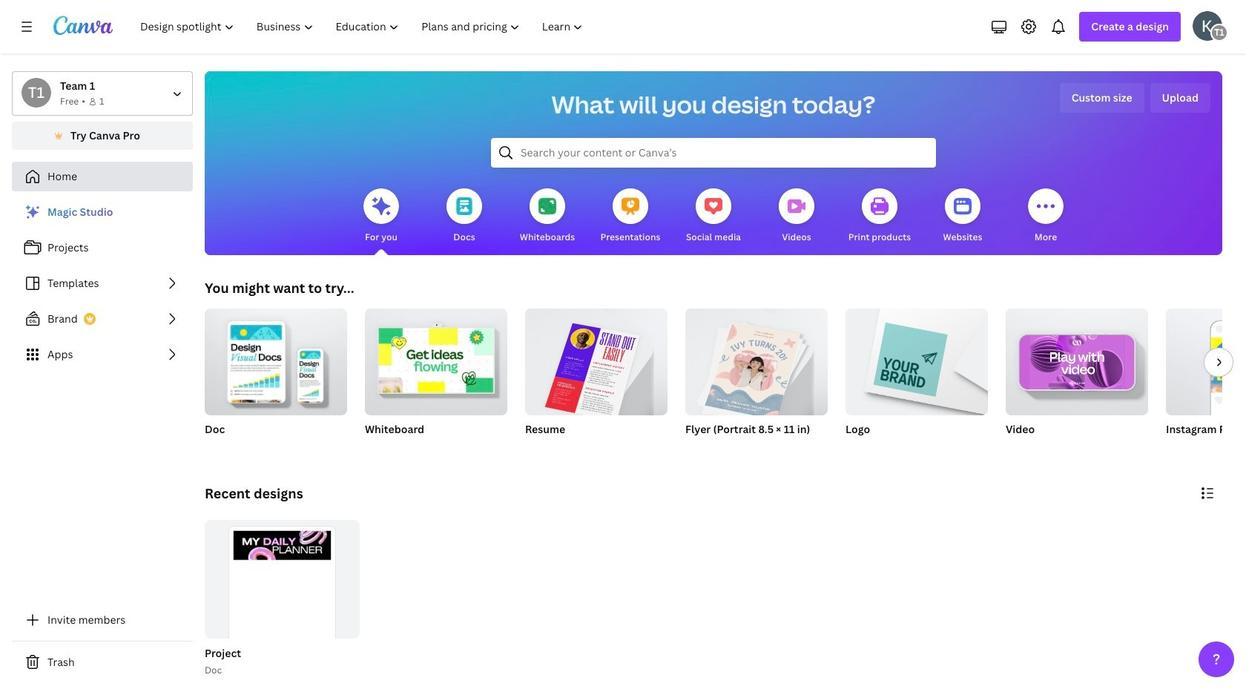 Task type: describe. For each thing, give the bounding box(es) containing it.
Switch to another team button
[[12, 71, 193, 116]]

team 1 image for team 1 element inside switch to another team button
[[22, 78, 51, 108]]

Search search field
[[521, 139, 906, 167]]

1 horizontal spatial team 1 element
[[1211, 24, 1228, 42]]



Task type: locate. For each thing, give the bounding box(es) containing it.
group
[[205, 303, 347, 455], [205, 303, 347, 415], [365, 303, 507, 455], [365, 303, 507, 415], [525, 303, 668, 455], [525, 303, 668, 422], [1006, 303, 1148, 455], [1006, 303, 1148, 415], [685, 309, 828, 455], [685, 309, 828, 420], [846, 309, 988, 455], [1166, 309, 1246, 455], [1166, 309, 1246, 415], [202, 520, 360, 678], [205, 520, 360, 678]]

None search field
[[491, 138, 936, 168]]

0 vertical spatial team 1 image
[[1211, 24, 1228, 42]]

team 1 image inside switch to another team button
[[22, 78, 51, 108]]

1 vertical spatial team 1 image
[[22, 78, 51, 108]]

team 1 element
[[1211, 24, 1228, 42], [22, 78, 51, 108]]

0 vertical spatial team 1 element
[[1211, 24, 1228, 42]]

0 horizontal spatial team 1 element
[[22, 78, 51, 108]]

team 1 element inside switch to another team button
[[22, 78, 51, 108]]

kendall parks image
[[1193, 11, 1223, 41]]

team 1 image
[[1211, 24, 1228, 42], [22, 78, 51, 108]]

1 horizontal spatial team 1 image
[[1211, 24, 1228, 42]]

1 vertical spatial team 1 element
[[22, 78, 51, 108]]

list
[[12, 197, 193, 369]]

top level navigation element
[[131, 12, 596, 42]]

0 horizontal spatial team 1 image
[[22, 78, 51, 108]]

team 1 image for team 1 element to the right
[[1211, 24, 1228, 42]]



Task type: vqa. For each thing, say whether or not it's contained in the screenshot.
'Wall Calendar' image
no



